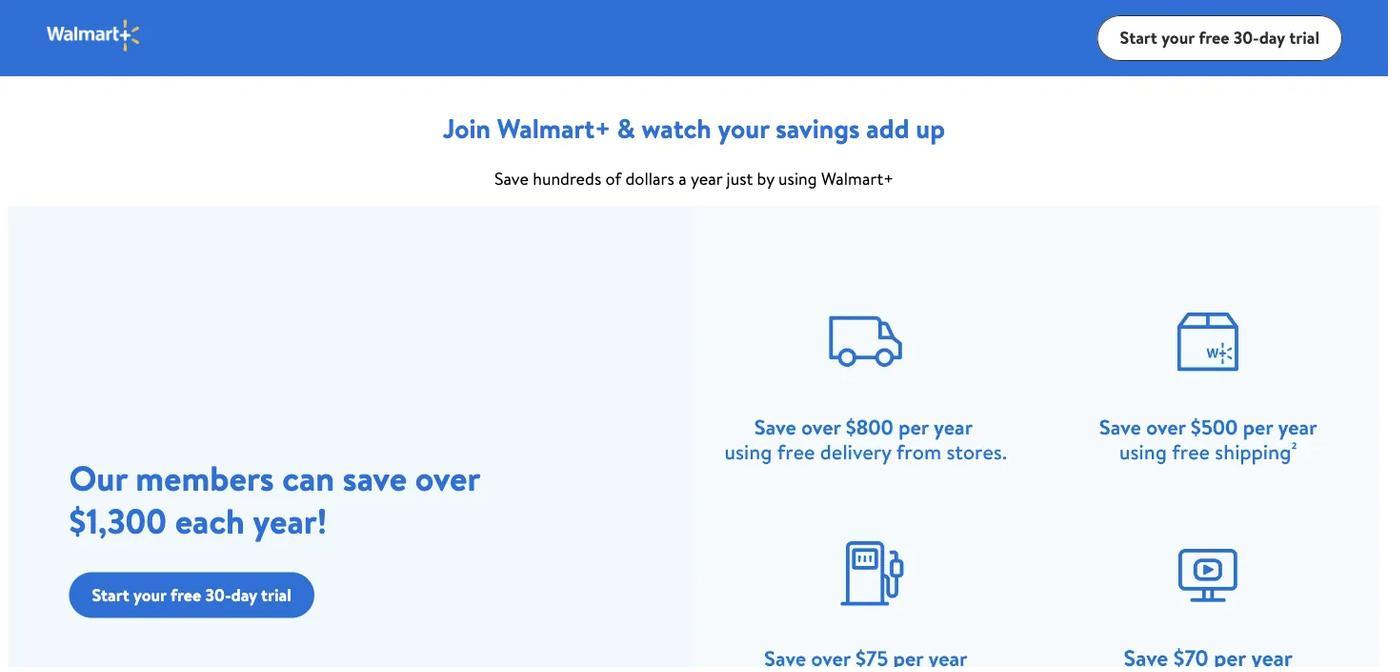 Task type: vqa. For each thing, say whether or not it's contained in the screenshot.
topmost paris
no



Task type: describe. For each thing, give the bounding box(es) containing it.
up
[[916, 110, 945, 147]]

0 horizontal spatial trial
[[261, 583, 292, 607]]

can
[[282, 454, 335, 501]]

2 horizontal spatial your
[[1162, 26, 1195, 50]]

just
[[727, 166, 753, 190]]

members
[[136, 454, 274, 501]]

using
[[779, 166, 817, 190]]

add
[[867, 110, 910, 147]]

walmart+ image
[[46, 19, 142, 53]]

save hundreds of dollars a year just by using walmart+
[[495, 166, 894, 190]]

0 horizontal spatial your
[[133, 583, 167, 607]]

over
[[415, 454, 480, 501]]

save
[[495, 166, 529, 190]]

each
[[175, 497, 245, 544]]

year!
[[253, 497, 327, 544]]

0 vertical spatial start your free 30-day trial button
[[1098, 15, 1343, 61]]

join
[[443, 110, 491, 147]]

1 horizontal spatial free
[[1199, 26, 1230, 50]]

a
[[679, 166, 687, 190]]

by
[[757, 166, 775, 190]]



Task type: locate. For each thing, give the bounding box(es) containing it.
join walmart+ & watch your savings add up
[[443, 110, 945, 147]]

0 horizontal spatial free
[[171, 583, 201, 607]]

start your free 30-day trial
[[1120, 26, 1320, 50], [92, 583, 292, 607]]

walmart+
[[497, 110, 611, 147], [821, 166, 894, 190]]

of
[[606, 166, 622, 190]]

save
[[343, 454, 407, 501]]

1 horizontal spatial your
[[718, 110, 770, 147]]

2 vertical spatial your
[[133, 583, 167, 607]]

our
[[69, 454, 127, 501]]

0 vertical spatial trial
[[1290, 26, 1320, 50]]

&
[[617, 110, 635, 147]]

0 horizontal spatial 30-
[[205, 583, 231, 607]]

watch
[[642, 110, 712, 147]]

0 vertical spatial walmart+
[[497, 110, 611, 147]]

walmart+ down add
[[821, 166, 894, 190]]

1 vertical spatial 30-
[[205, 583, 231, 607]]

0 vertical spatial day
[[1260, 26, 1285, 50]]

1 vertical spatial day
[[231, 583, 257, 607]]

0 vertical spatial 30-
[[1234, 26, 1260, 50]]

savings claim image
[[694, 205, 1380, 667]]

1 vertical spatial your
[[718, 110, 770, 147]]

1 horizontal spatial start
[[1120, 26, 1158, 50]]

0 vertical spatial your
[[1162, 26, 1195, 50]]

year
[[691, 166, 723, 190]]

1 vertical spatial walmart+
[[821, 166, 894, 190]]

1 vertical spatial start your free 30-day trial
[[92, 583, 292, 607]]

1 vertical spatial free
[[171, 583, 201, 607]]

start your free 30-day trial button
[[1098, 15, 1343, 61], [69, 572, 314, 618]]

1 vertical spatial start your free 30-day trial button
[[69, 572, 314, 618]]

1 horizontal spatial start your free 30-day trial
[[1120, 26, 1320, 50]]

1 horizontal spatial walmart+
[[821, 166, 894, 190]]

0 vertical spatial start your free 30-day trial
[[1120, 26, 1320, 50]]

0 vertical spatial start
[[1120, 26, 1158, 50]]

day
[[1260, 26, 1285, 50], [231, 583, 257, 607]]

1 vertical spatial trial
[[261, 583, 292, 607]]

0 horizontal spatial start your free 30-day trial button
[[69, 572, 314, 618]]

free
[[1199, 26, 1230, 50], [171, 583, 201, 607]]

0 horizontal spatial start
[[92, 583, 129, 607]]

0 horizontal spatial walmart+
[[497, 110, 611, 147]]

0 horizontal spatial day
[[231, 583, 257, 607]]

1 horizontal spatial start your free 30-day trial button
[[1098, 15, 1343, 61]]

0 vertical spatial free
[[1199, 26, 1230, 50]]

1 horizontal spatial day
[[1260, 26, 1285, 50]]

walmart+ up hundreds
[[497, 110, 611, 147]]

30-
[[1234, 26, 1260, 50], [205, 583, 231, 607]]

trial
[[1290, 26, 1320, 50], [261, 583, 292, 607]]

our members can save over $1,300 each year!
[[69, 454, 480, 544]]

your
[[1162, 26, 1195, 50], [718, 110, 770, 147], [133, 583, 167, 607]]

1 horizontal spatial trial
[[1290, 26, 1320, 50]]

$1,300
[[69, 497, 167, 544]]

1 horizontal spatial 30-
[[1234, 26, 1260, 50]]

savings
[[776, 110, 860, 147]]

start
[[1120, 26, 1158, 50], [92, 583, 129, 607]]

hundreds
[[533, 166, 602, 190]]

dollars
[[626, 166, 675, 190]]

1 vertical spatial start
[[92, 583, 129, 607]]

0 horizontal spatial start your free 30-day trial
[[92, 583, 292, 607]]



